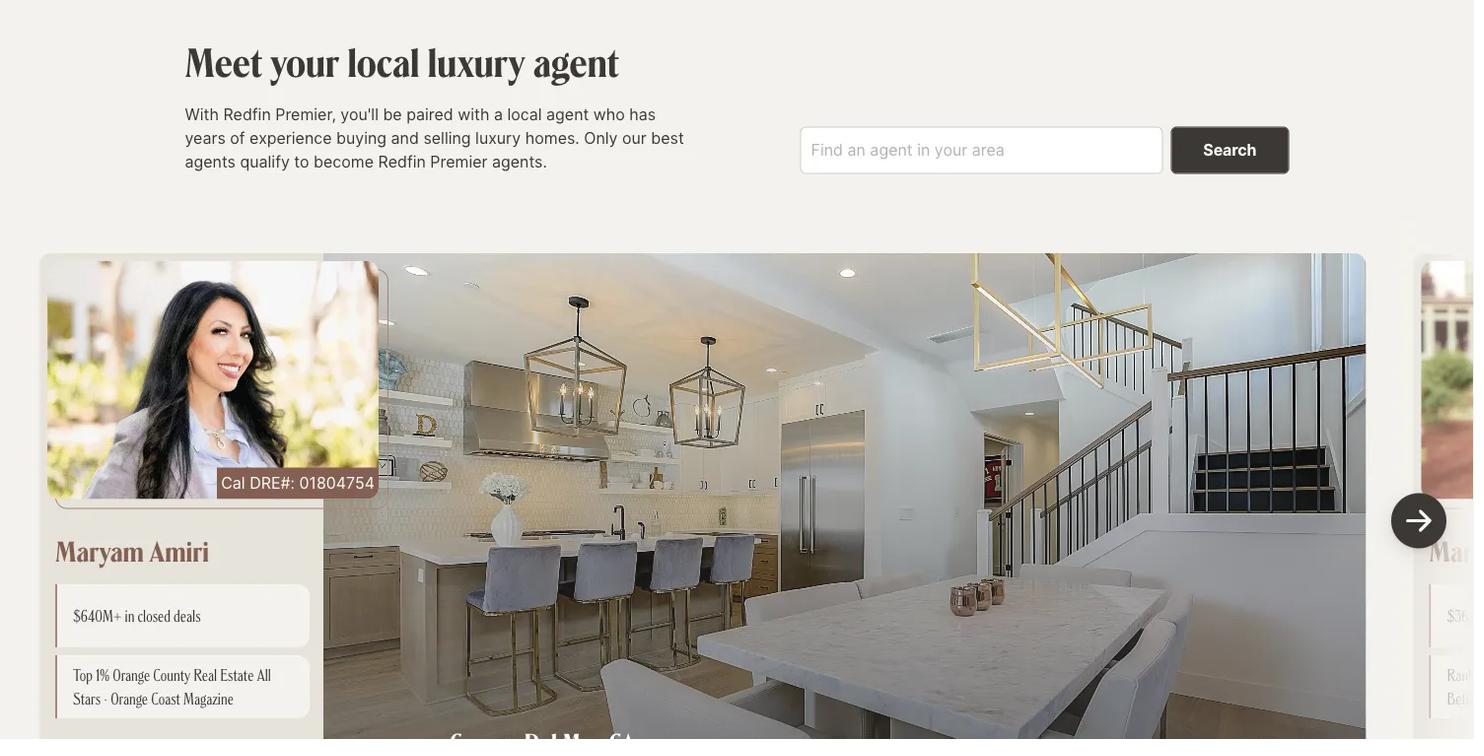 Task type: describe. For each thing, give the bounding box(es) containing it.
agents
[[185, 152, 236, 171]]

real
[[194, 665, 217, 685]]

agents.
[[492, 152, 547, 171]]

0 horizontal spatial redfin
[[223, 105, 271, 124]]

Find an agent in your area search field
[[801, 127, 1163, 174]]

maryam amiri image
[[47, 261, 379, 499]]

man
[[1430, 532, 1475, 569]]

in
[[125, 606, 135, 626]]

rank
[[1448, 665, 1475, 709]]

meet
[[185, 36, 263, 87]]

0 vertical spatial orange
[[113, 665, 150, 685]]

top 1% orange county real estate all stars - orange coast magazine
[[73, 665, 271, 709]]

maryam amiri
[[55, 532, 209, 569]]

top
[[73, 665, 93, 685]]

and
[[391, 129, 419, 148]]

all
[[257, 665, 271, 685]]

a
[[494, 105, 503, 124]]

years
[[185, 129, 226, 148]]

to
[[294, 152, 309, 171]]

of
[[230, 129, 245, 148]]

premier,
[[276, 105, 336, 124]]

experience
[[250, 129, 332, 148]]

0 vertical spatial agent
[[533, 36, 620, 87]]

paired
[[407, 105, 454, 124]]

search button
[[1171, 127, 1290, 174]]

$640m+ in closed deals
[[73, 606, 201, 626]]

man link
[[1430, 532, 1475, 569]]

maryam amiri link
[[55, 532, 209, 569]]

01804754
[[299, 473, 375, 493]]

1%
[[96, 665, 110, 685]]

only
[[584, 129, 618, 148]]

has
[[630, 105, 656, 124]]

qualify
[[240, 152, 290, 171]]

dre#:
[[250, 473, 295, 493]]

1 vertical spatial orange
[[111, 689, 148, 709]]

best
[[651, 129, 684, 148]]

agent inside with redfin premier, you'll be paired with a local agent who has years of experience buying and selling luxury homes. only our best agents qualify to become redfin premier agents.
[[547, 105, 589, 124]]



Task type: locate. For each thing, give the bounding box(es) containing it.
0 vertical spatial local
[[348, 36, 420, 87]]

homes.
[[526, 129, 580, 148]]

orange right 1%
[[113, 665, 150, 685]]

amiri
[[150, 532, 209, 569]]

luxury
[[428, 36, 525, 87], [476, 129, 521, 148]]

agent
[[533, 36, 620, 87], [547, 105, 589, 124]]

-
[[104, 689, 108, 709]]

your
[[271, 36, 340, 87]]

selling
[[424, 129, 471, 148]]

premier
[[431, 152, 488, 171]]

agent up homes.
[[547, 105, 589, 124]]

coast
[[151, 689, 180, 709]]

local
[[348, 36, 420, 87], [508, 105, 542, 124]]

buying
[[336, 129, 387, 148]]

maryam
[[55, 532, 144, 569]]

deals
[[174, 606, 201, 626]]

0 horizontal spatial local
[[348, 36, 420, 87]]

redfin up "of"
[[223, 105, 271, 124]]

luxury down the a
[[476, 129, 521, 148]]

$640m+
[[73, 606, 122, 626]]

meet your local luxury agent
[[185, 36, 620, 87]]

search
[[1204, 140, 1257, 160]]

$362
[[1448, 606, 1475, 626]]

become
[[314, 152, 374, 171]]

estate
[[220, 665, 254, 685]]

who
[[594, 105, 625, 124]]

1 vertical spatial luxury
[[476, 129, 521, 148]]

cal
[[221, 473, 245, 493]]

luxury inside with redfin premier, you'll be paired with a local agent who has years of experience buying and selling luxury homes. only our best agents qualify to become redfin premier agents.
[[476, 129, 521, 148]]

orange
[[113, 665, 150, 685], [111, 689, 148, 709]]

local inside with redfin premier, you'll be paired with a local agent who has years of experience buying and selling luxury homes. only our best agents qualify to become redfin premier agents.
[[508, 105, 542, 124]]

our
[[623, 129, 647, 148]]

with
[[458, 105, 490, 124]]

cal dre#: 01804754
[[221, 473, 375, 493]]

closed
[[138, 606, 171, 626]]

next image
[[1396, 498, 1443, 545]]

orange right -
[[111, 689, 148, 709]]

you'll
[[341, 105, 379, 124]]

with
[[185, 105, 219, 124]]

be
[[383, 105, 402, 124]]

county
[[153, 665, 191, 685]]

1 vertical spatial agent
[[547, 105, 589, 124]]

magazine
[[184, 689, 234, 709]]

redfin
[[223, 105, 271, 124], [378, 152, 426, 171]]

0 vertical spatial redfin
[[223, 105, 271, 124]]

1 horizontal spatial redfin
[[378, 152, 426, 171]]

redfin down the and
[[378, 152, 426, 171]]

local right the a
[[508, 105, 542, 124]]

1 vertical spatial local
[[508, 105, 542, 124]]

with redfin premier, you'll be paired with a local agent who has years of experience buying and selling luxury homes. only our best agents qualify to become redfin premier agents.
[[185, 105, 684, 171]]

luxury up the with
[[428, 36, 525, 87]]

1 horizontal spatial local
[[508, 105, 542, 124]]

agent up who
[[533, 36, 620, 87]]

0 vertical spatial luxury
[[428, 36, 525, 87]]

1 vertical spatial redfin
[[378, 152, 426, 171]]

stars
[[73, 689, 101, 709]]

local up be
[[348, 36, 420, 87]]



Task type: vqa. For each thing, say whether or not it's contained in the screenshot.
video
no



